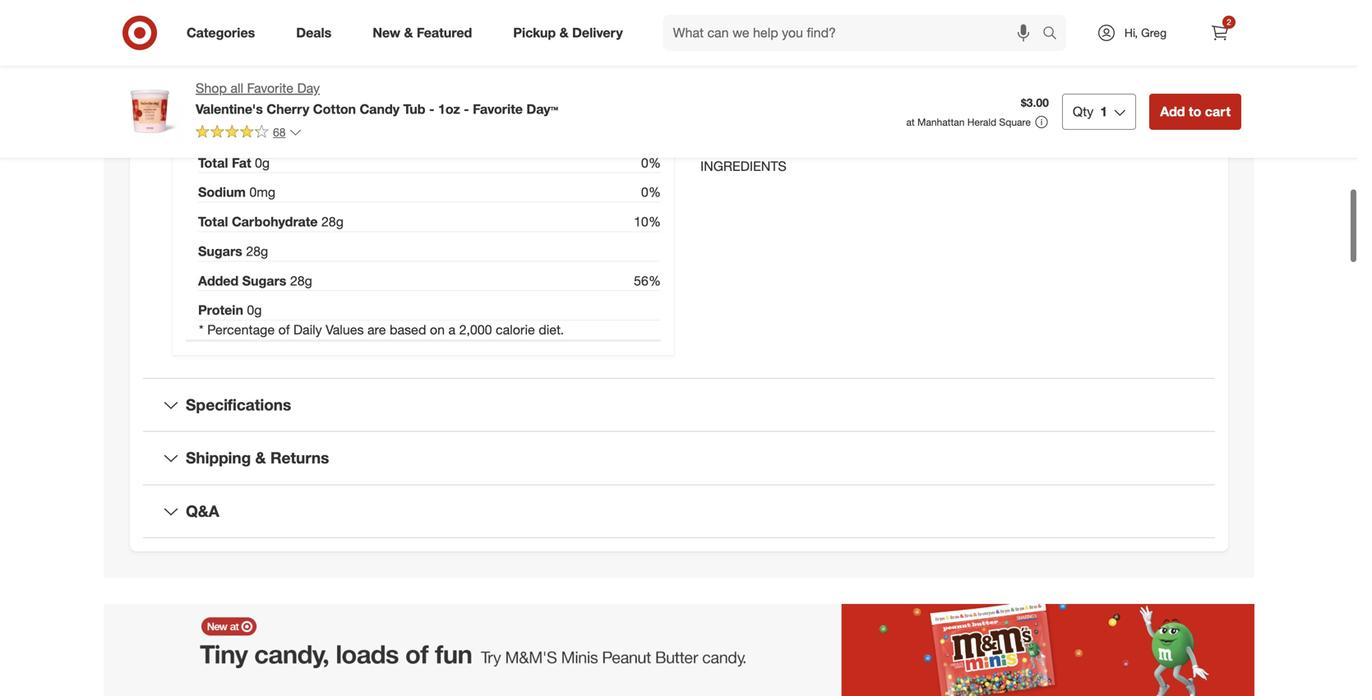 Task type: vqa. For each thing, say whether or not it's contained in the screenshot.
Target Deal of the Day image corresponding to select kitchen items with
no



Task type: locate. For each thing, give the bounding box(es) containing it.
1 vertical spatial favorite
[[473, 101, 523, 117]]

0 vertical spatial 0%
[[641, 155, 661, 171]]

2 total from the top
[[198, 214, 228, 230]]

values
[[326, 322, 364, 338]]

all
[[230, 80, 243, 96]]

0 for g
[[247, 302, 254, 318]]

1 total from the top
[[198, 155, 228, 171]]

1 vertical spatial sugars
[[242, 273, 286, 289]]

1 horizontal spatial -
[[464, 101, 469, 117]]

total
[[198, 155, 228, 171], [198, 214, 228, 230]]

- left 1oz
[[429, 101, 434, 117]]

2 0% from the top
[[641, 184, 661, 200]]

protein 0 g
[[198, 302, 262, 318]]

& right pickup
[[560, 25, 569, 41]]

0 up percentage
[[247, 302, 254, 318]]

amount
[[186, 79, 235, 95], [239, 79, 288, 95]]

- right 1oz
[[464, 101, 469, 117]]

sugars
[[198, 243, 242, 259], [242, 273, 286, 289]]

are
[[367, 322, 386, 338]]

favorite up 110
[[247, 80, 293, 96]]

28 up added sugars 28 g
[[246, 243, 261, 259]]

1 amount from the left
[[186, 79, 235, 95]]

search
[[1035, 26, 1074, 42]]

-
[[429, 101, 434, 117], [464, 101, 469, 117]]

0 vertical spatial favorite
[[247, 80, 293, 96]]

categories
[[187, 25, 255, 41]]

percentage
[[207, 322, 275, 338]]

ingredients:
[[700, 60, 775, 76]]

carbohydrate
[[232, 214, 318, 230]]

2 vertical spatial 0
[[247, 302, 254, 318]]

2,000
[[459, 322, 492, 338]]

hi,
[[1124, 25, 1138, 40]]

sugars down sugars 28 g
[[242, 273, 286, 289]]

on
[[430, 322, 445, 338]]

deals link
[[282, 15, 352, 51]]

shop all favorite day valentine's cherry cotton candy tub - 1oz - favorite day™
[[196, 80, 558, 117]]

cotton
[[313, 101, 356, 117]]

g up daily
[[305, 273, 312, 289]]

2 horizontal spatial &
[[560, 25, 569, 41]]

also
[[906, 139, 940, 156]]

that
[[870, 139, 902, 156]]

add to cart button
[[1149, 94, 1241, 130]]

0 vertical spatial 0
[[255, 155, 262, 171]]

sodium 0 mg
[[198, 184, 275, 200]]

10%
[[634, 214, 661, 230]]

shipping & returns
[[186, 449, 329, 467]]

a
[[448, 322, 455, 338]]

1 0% from the top
[[641, 155, 661, 171]]

28 for size:
[[270, 62, 285, 78]]

serving size: 28 g
[[186, 62, 296, 78]]

g for carbohydrate
[[336, 214, 344, 230]]

amount down serving
[[186, 79, 235, 95]]

protein
[[198, 302, 243, 318]]

total left the fat
[[198, 155, 228, 171]]

& for shipping
[[255, 449, 266, 467]]

shipping & returns button
[[143, 432, 1215, 485]]

$3.00
[[1021, 95, 1049, 110]]

powdered
[[741, 85, 801, 101]]

specifications
[[186, 395, 291, 414]]

pickup
[[513, 25, 556, 41]]

starch),
[[919, 85, 964, 101]]

(sugar,
[[843, 85, 883, 101]]

g right the fat
[[262, 155, 270, 171]]

28 up amount amount per serving
[[270, 62, 285, 78]]

28
[[270, 62, 285, 78], [321, 214, 336, 230], [246, 243, 261, 259], [290, 273, 305, 289]]

2 amount from the left
[[239, 79, 288, 95]]

1 vertical spatial total
[[198, 214, 228, 230]]

28 right carbohydrate on the top left
[[321, 214, 336, 230]]

40,
[[996, 85, 1014, 101]]

1 horizontal spatial favorite
[[473, 101, 523, 117]]

shop
[[196, 80, 227, 96]]

favorite
[[247, 80, 293, 96], [473, 101, 523, 117]]

& right new
[[404, 25, 413, 41]]

based
[[390, 322, 426, 338]]

amount amount per serving
[[186, 79, 362, 95]]

&
[[404, 25, 413, 41], [560, 25, 569, 41], [255, 449, 266, 467]]

label
[[186, 18, 227, 37]]

to
[[1189, 104, 1201, 120]]

facility
[[812, 139, 867, 156]]

daily
[[293, 322, 322, 338]]

processed in a facility that also handles egg, milk, soy and wheat ingredients
[[700, 139, 1186, 174]]

g up per
[[289, 62, 296, 78]]

& for new
[[404, 25, 413, 41]]

1 vertical spatial 0
[[249, 184, 257, 200]]

0 horizontal spatial -
[[429, 101, 434, 117]]

amount down 'size:'
[[239, 79, 288, 95]]

1 vertical spatial 0%
[[641, 184, 661, 200]]

2 link
[[1202, 15, 1238, 51]]

28 up daily
[[290, 273, 305, 289]]

0 horizontal spatial amount
[[186, 79, 235, 95]]

of
[[278, 322, 290, 338]]

sugars up added
[[198, 243, 242, 259]]

What can we help you find? suggestions appear below search field
[[663, 15, 1046, 51]]

0 right the fat
[[255, 155, 262, 171]]

herald
[[967, 116, 996, 128]]

1 horizontal spatial &
[[404, 25, 413, 41]]

per
[[291, 79, 312, 95]]

0 horizontal spatial &
[[255, 449, 266, 467]]

add
[[1160, 104, 1185, 120]]

28 for sugars
[[290, 273, 305, 289]]

g right carbohydrate on the top left
[[336, 214, 344, 230]]

0
[[255, 155, 262, 171], [249, 184, 257, 200], [247, 302, 254, 318]]

cart
[[1205, 104, 1231, 120]]

favorite left "day™"
[[473, 101, 523, 117]]

0 right sodium
[[249, 184, 257, 200]]

0%
[[641, 155, 661, 171], [641, 184, 661, 200]]

1 horizontal spatial amount
[[239, 79, 288, 95]]

& left returns
[[255, 449, 266, 467]]

0 vertical spatial total
[[198, 155, 228, 171]]

0 horizontal spatial favorite
[[247, 80, 293, 96]]

& inside dropdown button
[[255, 449, 266, 467]]

total down sodium
[[198, 214, 228, 230]]

specifications button
[[143, 379, 1215, 431]]



Task type: describe. For each thing, give the bounding box(es) containing it.
calories:
[[199, 104, 254, 120]]

1 - from the left
[[429, 101, 434, 117]]

* percentage of daily values are based on a 2,000 calorie diet.
[[199, 322, 564, 338]]

handles
[[944, 139, 1004, 156]]

& for pickup
[[560, 25, 569, 41]]

sodium
[[198, 184, 246, 200]]

fat
[[232, 155, 251, 171]]

categories link
[[173, 15, 276, 51]]

valentine's
[[196, 101, 263, 117]]

day™
[[526, 101, 558, 117]]

110
[[258, 104, 280, 120]]

new
[[373, 25, 400, 41]]

flavors.
[[1142, 85, 1187, 101]]

qty 1
[[1073, 104, 1107, 120]]

square
[[999, 116, 1031, 128]]

q&a button
[[143, 485, 1215, 538]]

manhattan
[[917, 116, 965, 128]]

1oz
[[438, 101, 460, 117]]

artificial
[[1091, 85, 1138, 101]]

greg
[[1141, 25, 1167, 40]]

0 vertical spatial sugars
[[198, 243, 242, 259]]

candy
[[360, 101, 400, 117]]

g for sugars
[[305, 273, 312, 289]]

at
[[906, 116, 915, 128]]

q&a
[[186, 502, 219, 521]]

wheat
[[1141, 139, 1186, 156]]

add to cart
[[1160, 104, 1231, 120]]

serving
[[186, 62, 233, 78]]

sugar,
[[700, 85, 737, 101]]

total fat 0 g
[[198, 155, 270, 171]]

added
[[198, 273, 239, 289]]

*
[[199, 322, 204, 338]]

2 - from the left
[[464, 101, 469, 117]]

at manhattan herald square
[[906, 116, 1031, 128]]

total carbohydrate 28 g
[[198, 214, 344, 230]]

in
[[783, 139, 796, 156]]

ingredients: sugar, powdered sugar (sugar, corn starch), red 40, natural and artificial flavors.
[[700, 60, 1187, 101]]

g for size:
[[289, 62, 296, 78]]

deals
[[296, 25, 331, 41]]

tub
[[403, 101, 425, 117]]

g for fat
[[262, 155, 270, 171]]

size:
[[237, 62, 267, 78]]

label info
[[186, 18, 259, 37]]

0 for mg
[[249, 184, 257, 200]]

total for total fat
[[198, 155, 228, 171]]

serving
[[316, 79, 362, 95]]

2
[[1227, 17, 1231, 27]]

and
[[1110, 139, 1138, 156]]

a
[[800, 139, 808, 156]]

g down total carbohydrate 28 g
[[261, 243, 268, 259]]

and
[[1064, 85, 1087, 101]]

added sugars 28 g
[[198, 273, 312, 289]]

0% for mg
[[641, 184, 661, 200]]

1
[[1100, 104, 1107, 120]]

cherry
[[267, 101, 309, 117]]

image of valentine's cherry cotton candy tub - 1oz - favorite day™ image
[[117, 79, 182, 145]]

calorie
[[496, 322, 535, 338]]

corn
[[887, 85, 916, 101]]

56%
[[634, 273, 661, 289]]

shipping
[[186, 449, 251, 467]]

returns
[[270, 449, 329, 467]]

search button
[[1035, 15, 1074, 54]]

day
[[297, 80, 320, 96]]

total for total carbohydrate
[[198, 214, 228, 230]]

g up percentage
[[254, 302, 262, 318]]

soy
[[1081, 139, 1107, 156]]

delivery
[[572, 25, 623, 41]]

red
[[968, 85, 992, 101]]

advertisement element
[[104, 604, 1254, 696]]

qty
[[1073, 104, 1094, 120]]

0% for g
[[641, 155, 661, 171]]

pickup & delivery link
[[499, 15, 643, 51]]

info
[[231, 18, 259, 37]]

featured
[[417, 25, 472, 41]]

68 link
[[196, 124, 302, 143]]

milk,
[[1043, 139, 1077, 156]]

hi, greg
[[1124, 25, 1167, 40]]

sugar
[[804, 85, 839, 101]]

natural
[[1018, 85, 1060, 101]]

processed
[[700, 139, 780, 156]]

sugars 28 g
[[198, 243, 268, 259]]

mg
[[257, 184, 275, 200]]

new & featured
[[373, 25, 472, 41]]

68
[[273, 125, 286, 139]]

28 for carbohydrate
[[321, 214, 336, 230]]

diet.
[[539, 322, 564, 338]]

ingredients
[[700, 158, 786, 174]]



